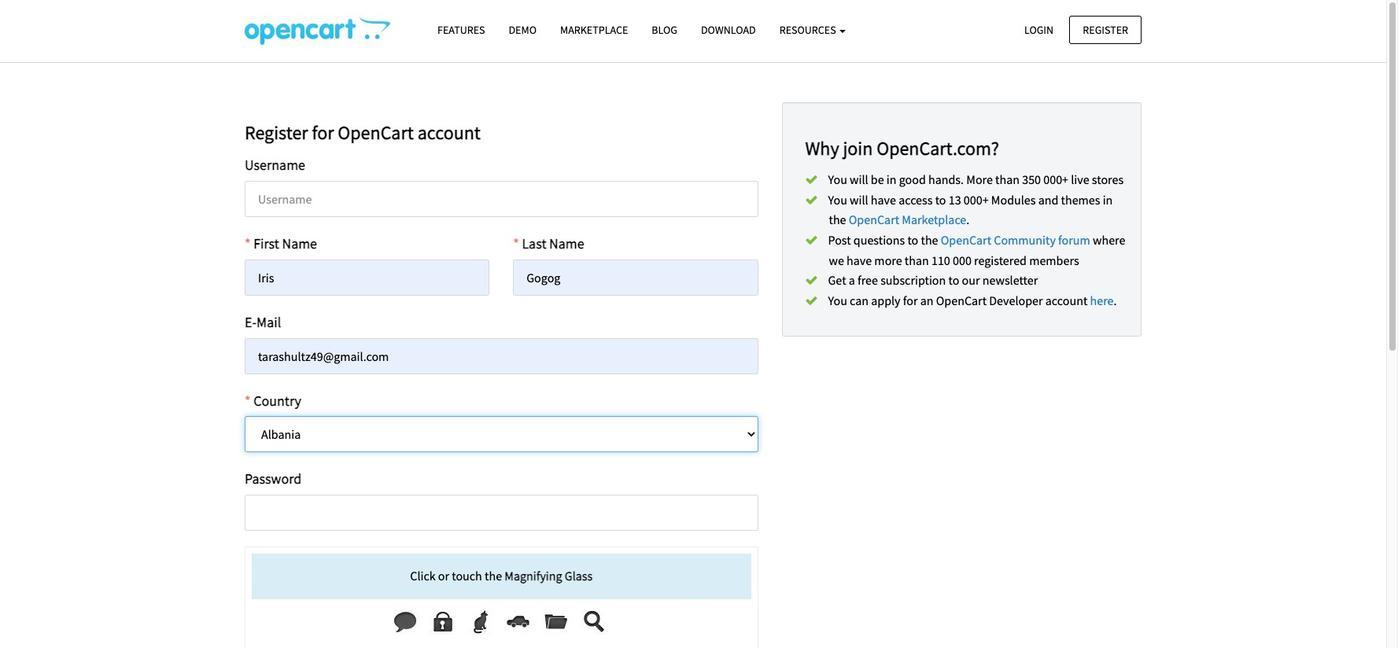 Task type: vqa. For each thing, say whether or not it's contained in the screenshot.
This
no



Task type: describe. For each thing, give the bounding box(es) containing it.
blog link
[[640, 17, 690, 44]]

in inside the you will have access to 13 000+ modules and themes in the
[[1103, 192, 1113, 208]]

register link
[[1070, 15, 1142, 44]]

13
[[949, 192, 962, 208]]

glass
[[565, 569, 593, 584]]

account inside get a free subscription to our newsletter you can apply for an opencart developer account here .
[[1046, 293, 1088, 308]]

our
[[962, 273, 980, 288]]

0 vertical spatial marketplace
[[560, 23, 628, 37]]

features link
[[426, 17, 497, 44]]

here link
[[1091, 293, 1114, 308]]

E-Mail text field
[[245, 338, 758, 374]]

register for register for opencart account
[[245, 120, 308, 145]]

register for opencart account
[[245, 120, 481, 145]]

why
[[806, 136, 840, 161]]

subscription
[[881, 273, 946, 288]]

have for we
[[847, 252, 872, 268]]

modules
[[992, 192, 1036, 208]]

1 horizontal spatial marketplace
[[902, 212, 967, 228]]

registered
[[975, 252, 1027, 268]]

click
[[410, 569, 436, 584]]

themes
[[1062, 192, 1101, 208]]

get
[[828, 273, 847, 288]]

Username text field
[[245, 181, 758, 217]]

0 vertical spatial for
[[312, 120, 334, 145]]

apply
[[872, 293, 901, 308]]

you for you will have access to 13 000+ modules and themes in the
[[828, 192, 848, 208]]

blog
[[652, 23, 678, 37]]

access
[[899, 192, 933, 208]]

110
[[932, 252, 951, 268]]

opencart inside get a free subscription to our newsletter you can apply for an opencart developer account here .
[[936, 293, 987, 308]]

last name
[[522, 235, 585, 253]]

forum
[[1059, 232, 1091, 248]]

resources link
[[768, 17, 858, 44]]

an
[[921, 293, 934, 308]]

First Name text field
[[245, 260, 490, 296]]

name for last name
[[549, 235, 585, 253]]

free
[[858, 273, 878, 288]]

and
[[1039, 192, 1059, 208]]

get a free subscription to our newsletter you can apply for an opencart developer account here .
[[828, 273, 1117, 308]]

stores
[[1092, 172, 1124, 188]]

login
[[1025, 22, 1054, 37]]

download link
[[690, 17, 768, 44]]

we
[[829, 252, 845, 268]]

touch
[[452, 569, 482, 584]]

you will be in good hands. more than 350 000+ live stores
[[828, 172, 1124, 188]]

developer
[[990, 293, 1043, 308]]

name for first name
[[282, 235, 317, 253]]

marketplace link
[[549, 17, 640, 44]]

to for subscription
[[949, 273, 960, 288]]

the for click or touch the magnifying glass
[[485, 569, 502, 584]]

hands.
[[929, 172, 964, 188]]

than inside where we have more than 110 000 registered members
[[905, 252, 929, 268]]

register for register
[[1083, 22, 1129, 37]]



Task type: locate. For each thing, give the bounding box(es) containing it.
marketplace left blog
[[560, 23, 628, 37]]

account
[[418, 120, 481, 145], [1046, 293, 1088, 308]]

can
[[850, 293, 869, 308]]

last
[[522, 235, 547, 253]]

.
[[967, 212, 970, 228], [1114, 293, 1117, 308]]

password
[[245, 470, 302, 488]]

1 vertical spatial for
[[903, 293, 918, 308]]

have
[[871, 192, 897, 208], [847, 252, 872, 268]]

username
[[245, 156, 305, 174]]

you down get
[[828, 293, 848, 308]]

newsletter
[[983, 273, 1038, 288]]

you up post
[[828, 192, 848, 208]]

1 vertical spatial you
[[828, 192, 848, 208]]

. inside get a free subscription to our newsletter you can apply for an opencart developer account here .
[[1114, 293, 1117, 308]]

join
[[843, 136, 873, 161]]

have for will
[[871, 192, 897, 208]]

0 vertical spatial account
[[418, 120, 481, 145]]

350
[[1023, 172, 1041, 188]]

for
[[312, 120, 334, 145], [903, 293, 918, 308]]

live
[[1072, 172, 1090, 188]]

members
[[1030, 252, 1080, 268]]

in down stores at the top of the page
[[1103, 192, 1113, 208]]

1 vertical spatial than
[[905, 252, 929, 268]]

000
[[953, 252, 972, 268]]

features
[[438, 23, 485, 37]]

opencart marketplace link
[[849, 212, 967, 228]]

2 will from the top
[[850, 192, 869, 208]]

. down where at the right top of page
[[1114, 293, 1117, 308]]

2 you from the top
[[828, 192, 848, 208]]

0 vertical spatial to
[[936, 192, 947, 208]]

1 horizontal spatial 000+
[[1044, 172, 1069, 188]]

why join opencart.com?
[[806, 136, 1000, 161]]

0 vertical spatial you
[[828, 172, 848, 188]]

1 horizontal spatial to
[[936, 192, 947, 208]]

1 vertical spatial account
[[1046, 293, 1088, 308]]

you down why
[[828, 172, 848, 188]]

1 vertical spatial have
[[847, 252, 872, 268]]

0 vertical spatial will
[[850, 172, 869, 188]]

will inside the you will have access to 13 000+ modules and themes in the
[[850, 192, 869, 208]]

community
[[994, 232, 1056, 248]]

to inside the you will have access to 13 000+ modules and themes in the
[[936, 192, 947, 208]]

than up subscription
[[905, 252, 929, 268]]

have inside where we have more than 110 000 registered members
[[847, 252, 872, 268]]

2 name from the left
[[549, 235, 585, 253]]

1 horizontal spatial for
[[903, 293, 918, 308]]

0 horizontal spatial to
[[908, 232, 919, 248]]

2 horizontal spatial the
[[921, 232, 939, 248]]

name right first
[[282, 235, 317, 253]]

opencart.com?
[[877, 136, 1000, 161]]

post questions to the opencart community forum
[[828, 232, 1091, 248]]

you
[[828, 172, 848, 188], [828, 192, 848, 208], [828, 293, 848, 308]]

0 vertical spatial in
[[887, 172, 897, 188]]

questions
[[854, 232, 905, 248]]

good
[[899, 172, 926, 188]]

have up a
[[847, 252, 872, 268]]

more
[[967, 172, 993, 188]]

will for have
[[850, 192, 869, 208]]

0 horizontal spatial 000+
[[964, 192, 989, 208]]

0 vertical spatial than
[[996, 172, 1020, 188]]

0 horizontal spatial than
[[905, 252, 929, 268]]

1 horizontal spatial register
[[1083, 22, 1129, 37]]

000+ down you will be in good hands. more than 350 000+ live stores
[[964, 192, 989, 208]]

will up post
[[850, 192, 869, 208]]

name right last
[[549, 235, 585, 253]]

a
[[849, 273, 856, 288]]

login link
[[1011, 15, 1067, 44]]

0 vertical spatial have
[[871, 192, 897, 208]]

to left 13
[[936, 192, 947, 208]]

opencart marketplace .
[[849, 212, 970, 228]]

download
[[701, 23, 756, 37]]

opencart community forum link
[[941, 232, 1091, 248]]

0 vertical spatial .
[[967, 212, 970, 228]]

1 vertical spatial 000+
[[964, 192, 989, 208]]

2 horizontal spatial to
[[949, 273, 960, 288]]

0 vertical spatial 000+
[[1044, 172, 1069, 188]]

will for be
[[850, 172, 869, 188]]

first name
[[254, 235, 317, 253]]

the right the touch
[[485, 569, 502, 584]]

opencart
[[338, 120, 414, 145], [849, 212, 900, 228], [941, 232, 992, 248], [936, 293, 987, 308]]

or
[[438, 569, 450, 584]]

opencart - account register image
[[245, 17, 390, 45]]

demo
[[509, 23, 537, 37]]

1 vertical spatial register
[[245, 120, 308, 145]]

register up username
[[245, 120, 308, 145]]

3 you from the top
[[828, 293, 848, 308]]

1 will from the top
[[850, 172, 869, 188]]

be
[[871, 172, 884, 188]]

0 horizontal spatial the
[[485, 569, 502, 584]]

0 vertical spatial register
[[1083, 22, 1129, 37]]

demo link
[[497, 17, 549, 44]]

you will have access to 13 000+ modules and themes in the
[[828, 192, 1113, 228]]

e-
[[245, 313, 257, 331]]

1 vertical spatial to
[[908, 232, 919, 248]]

have down be
[[871, 192, 897, 208]]

the inside the you will have access to 13 000+ modules and themes in the
[[829, 212, 847, 228]]

1 horizontal spatial name
[[549, 235, 585, 253]]

0 horizontal spatial for
[[312, 120, 334, 145]]

more
[[875, 252, 903, 268]]

to left our
[[949, 273, 960, 288]]

2 vertical spatial to
[[949, 273, 960, 288]]

to for access
[[936, 192, 947, 208]]

register right login
[[1083, 22, 1129, 37]]

0 horizontal spatial name
[[282, 235, 317, 253]]

e-mail
[[245, 313, 281, 331]]

1 horizontal spatial than
[[996, 172, 1020, 188]]

marketplace down 'access'
[[902, 212, 967, 228]]

in right be
[[887, 172, 897, 188]]

0 horizontal spatial in
[[887, 172, 897, 188]]

name
[[282, 235, 317, 253], [549, 235, 585, 253]]

1 vertical spatial will
[[850, 192, 869, 208]]

0 horizontal spatial marketplace
[[560, 23, 628, 37]]

the up 110
[[921, 232, 939, 248]]

1 horizontal spatial account
[[1046, 293, 1088, 308]]

have inside the you will have access to 13 000+ modules and themes in the
[[871, 192, 897, 208]]

to
[[936, 192, 947, 208], [908, 232, 919, 248], [949, 273, 960, 288]]

resources
[[780, 23, 839, 37]]

magnifying
[[505, 569, 563, 584]]

marketplace
[[560, 23, 628, 37], [902, 212, 967, 228]]

1 horizontal spatial the
[[829, 212, 847, 228]]

where we have more than 110 000 registered members
[[829, 232, 1126, 268]]

where
[[1093, 232, 1126, 248]]

Last Name text field
[[513, 260, 758, 296]]

the for post questions to the opencart community forum
[[921, 232, 939, 248]]

than
[[996, 172, 1020, 188], [905, 252, 929, 268]]

. up the "post questions to the opencart community forum"
[[967, 212, 970, 228]]

the up post
[[829, 212, 847, 228]]

will
[[850, 172, 869, 188], [850, 192, 869, 208]]

you inside the you will have access to 13 000+ modules and themes in the
[[828, 192, 848, 208]]

000+ up and
[[1044, 172, 1069, 188]]

the
[[829, 212, 847, 228], [921, 232, 939, 248], [485, 569, 502, 584]]

for inside get a free subscription to our newsletter you can apply for an opencart developer account here .
[[903, 293, 918, 308]]

you inside get a free subscription to our newsletter you can apply for an opencart developer account here .
[[828, 293, 848, 308]]

here
[[1091, 293, 1114, 308]]

post
[[828, 232, 851, 248]]

0 horizontal spatial account
[[418, 120, 481, 145]]

Password password field
[[245, 495, 758, 532]]

2 vertical spatial the
[[485, 569, 502, 584]]

country
[[254, 392, 301, 410]]

0 vertical spatial the
[[829, 212, 847, 228]]

will left be
[[850, 172, 869, 188]]

1 vertical spatial the
[[921, 232, 939, 248]]

1 vertical spatial in
[[1103, 192, 1113, 208]]

to down opencart marketplace .
[[908, 232, 919, 248]]

1 vertical spatial marketplace
[[902, 212, 967, 228]]

1 horizontal spatial in
[[1103, 192, 1113, 208]]

000+ inside the you will have access to 13 000+ modules and themes in the
[[964, 192, 989, 208]]

1 you from the top
[[828, 172, 848, 188]]

1 horizontal spatial .
[[1114, 293, 1117, 308]]

2 vertical spatial you
[[828, 293, 848, 308]]

register
[[1083, 22, 1129, 37], [245, 120, 308, 145]]

1 name from the left
[[282, 235, 317, 253]]

you for you will be in good hands. more than 350 000+ live stores
[[828, 172, 848, 188]]

000+
[[1044, 172, 1069, 188], [964, 192, 989, 208]]

to inside get a free subscription to our newsletter you can apply for an opencart developer account here .
[[949, 273, 960, 288]]

than up modules
[[996, 172, 1020, 188]]

1 vertical spatial .
[[1114, 293, 1117, 308]]

0 horizontal spatial register
[[245, 120, 308, 145]]

click or touch the magnifying glass
[[410, 569, 593, 584]]

0 horizontal spatial .
[[967, 212, 970, 228]]

in
[[887, 172, 897, 188], [1103, 192, 1113, 208]]

mail
[[257, 313, 281, 331]]

first
[[254, 235, 279, 253]]



